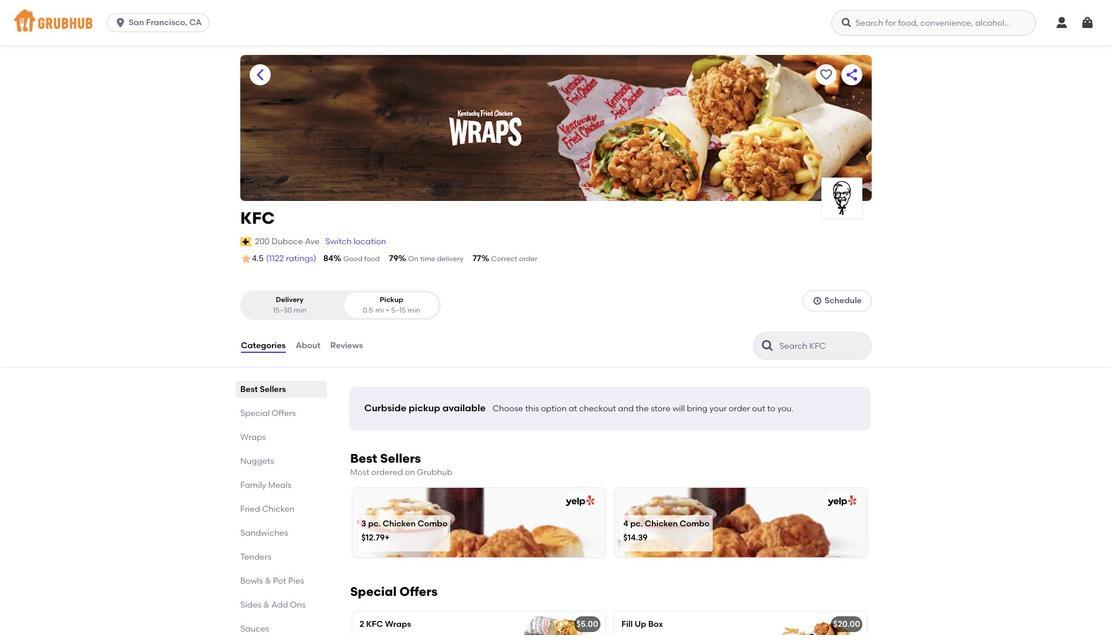 Task type: describe. For each thing, give the bounding box(es) containing it.
4.5
[[252, 254, 264, 264]]

0 horizontal spatial special offers
[[240, 409, 296, 419]]

& for sides
[[263, 601, 270, 611]]

save this restaurant image
[[819, 68, 834, 82]]

family meals
[[240, 481, 292, 491]]

15–30
[[273, 306, 292, 314]]

san francisco, ca button
[[107, 13, 214, 32]]

best sellers
[[240, 385, 286, 395]]

sides & add ons
[[240, 601, 306, 611]]

switch location button
[[325, 236, 387, 249]]

save this restaurant button
[[816, 64, 837, 85]]

(1122 ratings)
[[266, 254, 316, 264]]

and
[[618, 404, 634, 414]]

1 vertical spatial special offers
[[350, 585, 438, 600]]

Search for food, convenience, alcohol... search field
[[832, 10, 1036, 36]]

1 horizontal spatial wraps
[[385, 620, 411, 630]]

1 vertical spatial special
[[350, 585, 397, 600]]

will
[[673, 404, 685, 414]]

location
[[354, 237, 386, 247]]

min inside the pickup 0.5 mi • 5–15 min
[[408, 306, 420, 314]]

0.5
[[363, 306, 373, 314]]

fill
[[622, 620, 633, 630]]

5–15
[[391, 306, 406, 314]]

svg image inside san francisco, ca button
[[115, 17, 126, 29]]

min inside delivery 15–30 min
[[294, 306, 307, 314]]

duboce
[[272, 237, 303, 247]]

0 horizontal spatial wraps
[[240, 433, 266, 443]]

200 duboce ave button
[[255, 236, 320, 249]]

fill up box
[[622, 620, 663, 630]]

curbside
[[364, 403, 407, 414]]

sauces
[[240, 625, 269, 635]]

schedule
[[825, 296, 862, 306]]

family
[[240, 481, 266, 491]]

200
[[255, 237, 270, 247]]

yelp image for 4 pc. chicken combo
[[826, 496, 857, 507]]

2
[[360, 620, 364, 630]]

best for best sellers most ordered on grubhub
[[350, 451, 377, 466]]

chicken for 3 pc. chicken combo
[[383, 520, 416, 530]]

about
[[296, 341, 321, 351]]

reviews
[[331, 341, 363, 351]]

switch location
[[325, 237, 386, 247]]

best sellers most ordered on grubhub
[[350, 451, 453, 478]]

svg image inside schedule button
[[813, 297, 823, 306]]

1 vertical spatial kfc
[[366, 620, 383, 630]]

available
[[443, 403, 486, 414]]

fill up box image
[[780, 612, 867, 636]]

main navigation navigation
[[0, 0, 1113, 46]]

sides
[[240, 601, 261, 611]]

francisco,
[[146, 18, 187, 27]]

up
[[635, 620, 647, 630]]

3 pc. chicken combo $12.79 +
[[361, 520, 448, 543]]

checkout
[[579, 404, 616, 414]]

on
[[408, 255, 419, 263]]

& for bowls
[[265, 577, 271, 587]]

search icon image
[[761, 339, 775, 353]]

Search KFC search field
[[779, 341, 868, 352]]

correct
[[491, 255, 518, 263]]

$5.00
[[577, 620, 598, 630]]

good
[[343, 255, 363, 263]]

(1122
[[266, 254, 284, 264]]

ca
[[189, 18, 202, 27]]

$20.00
[[834, 620, 860, 630]]

about button
[[295, 325, 321, 367]]

out
[[752, 404, 766, 414]]

2 kfc wraps
[[360, 620, 411, 630]]

box
[[648, 620, 663, 630]]

food
[[364, 255, 380, 263]]

nuggets
[[240, 457, 274, 467]]

pickup 0.5 mi • 5–15 min
[[363, 296, 420, 314]]

best for best sellers
[[240, 385, 258, 395]]

categories
[[241, 341, 286, 351]]

2 kfc wraps image
[[518, 612, 605, 636]]

your
[[710, 404, 727, 414]]

0 horizontal spatial special
[[240, 409, 270, 419]]

•
[[386, 306, 389, 314]]

0 vertical spatial kfc
[[240, 208, 275, 228]]

you.
[[778, 404, 794, 414]]

san
[[129, 18, 144, 27]]

subscription pass image
[[240, 237, 252, 247]]

0 vertical spatial order
[[519, 255, 538, 263]]

categories button
[[240, 325, 286, 367]]

pc. for 4
[[631, 520, 643, 530]]

pot
[[273, 577, 286, 587]]



Task type: vqa. For each thing, say whether or not it's contained in the screenshot.
Delivery 15–30 Min
yes



Task type: locate. For each thing, give the bounding box(es) containing it.
good food
[[343, 255, 380, 263]]

kfc up 200
[[240, 208, 275, 228]]

ordered
[[371, 468, 403, 478]]

delivery
[[276, 296, 304, 304]]

sellers inside best sellers most ordered on grubhub
[[380, 451, 421, 466]]

1 horizontal spatial best
[[350, 451, 377, 466]]

& left add on the bottom left of the page
[[263, 601, 270, 611]]

tenders
[[240, 553, 272, 563]]

order right correct
[[519, 255, 538, 263]]

star icon image
[[240, 253, 252, 265]]

offers down best sellers
[[272, 409, 296, 419]]

sellers up on
[[380, 451, 421, 466]]

0 horizontal spatial svg image
[[813, 297, 823, 306]]

0 vertical spatial special
[[240, 409, 270, 419]]

reviews button
[[330, 325, 364, 367]]

0 horizontal spatial yelp image
[[564, 496, 595, 507]]

time
[[420, 255, 436, 263]]

$14.39
[[624, 533, 648, 543]]

4
[[624, 520, 629, 530]]

special down best sellers
[[240, 409, 270, 419]]

chicken down meals
[[262, 505, 295, 515]]

correct order
[[491, 255, 538, 263]]

combo for 3 pc. chicken combo $12.79 +
[[418, 520, 448, 530]]

1 horizontal spatial offers
[[400, 585, 438, 600]]

combo for 4 pc. chicken combo $14.39
[[680, 520, 710, 530]]

delivery 15–30 min
[[273, 296, 307, 314]]

1 horizontal spatial chicken
[[383, 520, 416, 530]]

2 horizontal spatial chicken
[[645, 520, 678, 530]]

1 vertical spatial sellers
[[380, 451, 421, 466]]

pc. inside 4 pc. chicken combo $14.39
[[631, 520, 643, 530]]

+
[[385, 533, 390, 543]]

chicken
[[262, 505, 295, 515], [383, 520, 416, 530], [645, 520, 678, 530]]

combo inside 4 pc. chicken combo $14.39
[[680, 520, 710, 530]]

1 horizontal spatial sellers
[[380, 451, 421, 466]]

special up 2
[[350, 585, 397, 600]]

&
[[265, 577, 271, 587], [263, 601, 270, 611]]

1 horizontal spatial order
[[729, 404, 750, 414]]

$12.79
[[361, 533, 385, 543]]

store
[[651, 404, 671, 414]]

min down delivery
[[294, 306, 307, 314]]

ons
[[290, 601, 306, 611]]

special offers down best sellers
[[240, 409, 296, 419]]

sellers for best sellers
[[260, 385, 286, 395]]

pickup
[[409, 403, 440, 414]]

meals
[[268, 481, 292, 491]]

option
[[541, 404, 567, 414]]

bowls & pot pies
[[240, 577, 304, 587]]

1 vertical spatial offers
[[400, 585, 438, 600]]

200 duboce ave
[[255, 237, 320, 247]]

switch
[[325, 237, 352, 247]]

wraps
[[240, 433, 266, 443], [385, 620, 411, 630]]

at
[[569, 404, 577, 414]]

chicken inside 4 pc. chicken combo $14.39
[[645, 520, 678, 530]]

84
[[323, 254, 333, 264]]

1 vertical spatial wraps
[[385, 620, 411, 630]]

wraps up nuggets
[[240, 433, 266, 443]]

79
[[389, 254, 398, 264]]

0 horizontal spatial chicken
[[262, 505, 295, 515]]

kfc right 2
[[366, 620, 383, 630]]

pc. right '4' on the bottom right
[[631, 520, 643, 530]]

svg image
[[1081, 16, 1095, 30], [841, 17, 853, 29], [813, 297, 823, 306]]

pc. right 3
[[368, 520, 381, 530]]

best down categories "button"
[[240, 385, 258, 395]]

1 horizontal spatial svg image
[[841, 17, 853, 29]]

fried chicken
[[240, 505, 295, 515]]

best inside best sellers most ordered on grubhub
[[350, 451, 377, 466]]

min right 5–15
[[408, 306, 420, 314]]

the
[[636, 404, 649, 414]]

1 pc. from the left
[[368, 520, 381, 530]]

fried
[[240, 505, 260, 515]]

0 horizontal spatial offers
[[272, 409, 296, 419]]

chicken up +
[[383, 520, 416, 530]]

curbside pickup available
[[364, 403, 486, 414]]

1 horizontal spatial min
[[408, 306, 420, 314]]

delivery
[[437, 255, 464, 263]]

share icon image
[[845, 68, 859, 82]]

order left out
[[729, 404, 750, 414]]

& left pot
[[265, 577, 271, 587]]

0 vertical spatial wraps
[[240, 433, 266, 443]]

0 vertical spatial &
[[265, 577, 271, 587]]

1 horizontal spatial yelp image
[[826, 496, 857, 507]]

bowls
[[240, 577, 263, 587]]

sellers down categories "button"
[[260, 385, 286, 395]]

pc. inside the 3 pc. chicken combo $12.79 +
[[368, 520, 381, 530]]

combo inside the 3 pc. chicken combo $12.79 +
[[418, 520, 448, 530]]

yelp image
[[564, 496, 595, 507], [826, 496, 857, 507]]

ratings)
[[286, 254, 316, 264]]

grubhub
[[417, 468, 453, 478]]

sandwiches
[[240, 529, 288, 539]]

0 horizontal spatial combo
[[418, 520, 448, 530]]

special offers up 2 kfc wraps
[[350, 585, 438, 600]]

chicken for 4 pc. chicken combo
[[645, 520, 678, 530]]

1 horizontal spatial special offers
[[350, 585, 438, 600]]

this
[[525, 404, 539, 414]]

combo
[[418, 520, 448, 530], [680, 520, 710, 530]]

kfc logo image
[[822, 178, 863, 219]]

0 vertical spatial special offers
[[240, 409, 296, 419]]

1 min from the left
[[294, 306, 307, 314]]

pies
[[288, 577, 304, 587]]

0 horizontal spatial best
[[240, 385, 258, 395]]

wraps right 2
[[385, 620, 411, 630]]

on time delivery
[[408, 255, 464, 263]]

bring
[[687, 404, 708, 414]]

pc. for 3
[[368, 520, 381, 530]]

0 horizontal spatial min
[[294, 306, 307, 314]]

0 horizontal spatial svg image
[[115, 17, 126, 29]]

1 vertical spatial order
[[729, 404, 750, 414]]

special offers
[[240, 409, 296, 419], [350, 585, 438, 600]]

1 vertical spatial best
[[350, 451, 377, 466]]

0 vertical spatial best
[[240, 385, 258, 395]]

mi
[[375, 306, 384, 314]]

2 horizontal spatial svg image
[[1081, 16, 1095, 30]]

on
[[405, 468, 415, 478]]

chicken up $14.39
[[645, 520, 678, 530]]

2 pc. from the left
[[631, 520, 643, 530]]

0 vertical spatial sellers
[[260, 385, 286, 395]]

1 horizontal spatial svg image
[[1055, 16, 1069, 30]]

0 horizontal spatial order
[[519, 255, 538, 263]]

2 min from the left
[[408, 306, 420, 314]]

0 horizontal spatial sellers
[[260, 385, 286, 395]]

0 horizontal spatial kfc
[[240, 208, 275, 228]]

sellers for best sellers most ordered on grubhub
[[380, 451, 421, 466]]

option group
[[240, 291, 441, 321]]

best
[[240, 385, 258, 395], [350, 451, 377, 466]]

4 pc. chicken combo $14.39
[[624, 520, 710, 543]]

0 horizontal spatial pc.
[[368, 520, 381, 530]]

1 horizontal spatial kfc
[[366, 620, 383, 630]]

1 vertical spatial &
[[263, 601, 270, 611]]

special
[[240, 409, 270, 419], [350, 585, 397, 600]]

1 horizontal spatial combo
[[680, 520, 710, 530]]

ave
[[305, 237, 320, 247]]

san francisco, ca
[[129, 18, 202, 27]]

3
[[361, 520, 366, 530]]

yelp image for 3 pc. chicken combo
[[564, 496, 595, 507]]

best up 'most'
[[350, 451, 377, 466]]

to
[[768, 404, 776, 414]]

2 combo from the left
[[680, 520, 710, 530]]

min
[[294, 306, 307, 314], [408, 306, 420, 314]]

choose
[[493, 404, 523, 414]]

1 combo from the left
[[418, 520, 448, 530]]

77
[[473, 254, 481, 264]]

offers
[[272, 409, 296, 419], [400, 585, 438, 600]]

1 horizontal spatial pc.
[[631, 520, 643, 530]]

choose this option at checkout and the store will bring your order out to you.
[[493, 404, 794, 414]]

0 vertical spatial offers
[[272, 409, 296, 419]]

offers up 2 kfc wraps
[[400, 585, 438, 600]]

svg image
[[1055, 16, 1069, 30], [115, 17, 126, 29]]

caret left icon image
[[253, 68, 267, 82]]

schedule button
[[803, 291, 872, 312]]

kfc
[[240, 208, 275, 228], [366, 620, 383, 630]]

chicken inside the 3 pc. chicken combo $12.79 +
[[383, 520, 416, 530]]

2 yelp image from the left
[[826, 496, 857, 507]]

most
[[350, 468, 369, 478]]

1 yelp image from the left
[[564, 496, 595, 507]]

1 horizontal spatial special
[[350, 585, 397, 600]]

option group containing delivery 15–30 min
[[240, 291, 441, 321]]



